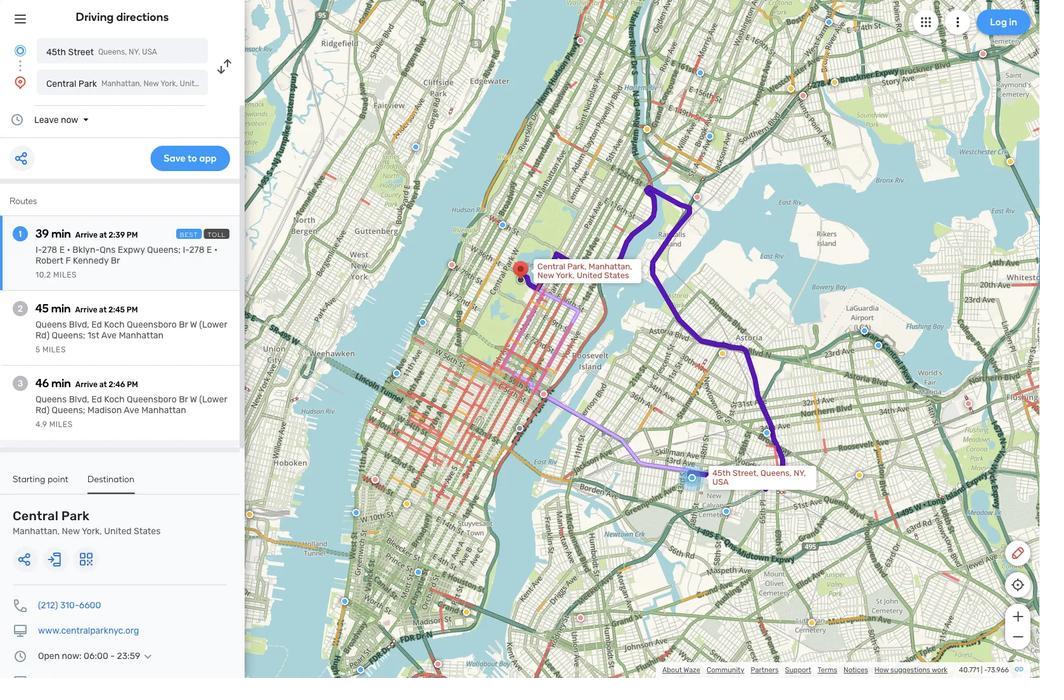 Task type: vqa. For each thing, say whether or not it's contained in the screenshot.
2
yes



Task type: describe. For each thing, give the bounding box(es) containing it.
45th street, queens, ny, usa
[[713, 469, 807, 488]]

starting point button
[[13, 474, 69, 493]]

0 horizontal spatial -
[[111, 651, 115, 662]]

queens blvd, ed koch queensboro br w (lower rd) queens; 1st ave manhattan 5 miles
[[36, 320, 227, 355]]

min for 45 min
[[51, 302, 71, 316]]

community
[[707, 666, 745, 675]]

arrive for 39 min
[[75, 231, 98, 240]]

4.9
[[36, 421, 47, 429]]

queens, for street
[[98, 48, 127, 56]]

call image
[[13, 599, 28, 614]]

store image
[[13, 675, 28, 679]]

2 vertical spatial central
[[13, 509, 58, 524]]

(212) 310-6600 link
[[38, 601, 101, 611]]

1 e from the left
[[59, 245, 65, 255]]

qns
[[100, 245, 116, 255]]

current location image
[[13, 43, 28, 58]]

5
[[36, 346, 40, 355]]

2 i- from the left
[[183, 245, 189, 255]]

pm for 45 min
[[127, 306, 138, 315]]

how suggestions work link
[[875, 666, 948, 675]]

queens blvd, ed koch queensboro br w (lower rd) queens; madison ave manhattan 4.9 miles
[[36, 395, 227, 429]]

computer image
[[13, 624, 28, 639]]

destination
[[88, 474, 135, 485]]

work
[[933, 666, 948, 675]]

usa for street
[[142, 48, 157, 56]]

link image
[[1015, 665, 1025, 675]]

open
[[38, 651, 60, 662]]

destination button
[[88, 474, 135, 494]]

partners link
[[751, 666, 779, 675]]

starting
[[13, 474, 45, 485]]

blvd, for 45 min
[[69, 320, 89, 330]]

2 vertical spatial york,
[[82, 527, 102, 537]]

br for 45 min
[[179, 320, 188, 330]]

0 vertical spatial states
[[205, 79, 228, 88]]

2 vertical spatial new
[[62, 527, 80, 537]]

1 vertical spatial park
[[61, 509, 90, 524]]

39 min arrive at 2:39 pm
[[36, 227, 138, 241]]

queens for 46
[[36, 395, 67, 405]]

now:
[[62, 651, 82, 662]]

queens, for street,
[[761, 469, 792, 479]]

kennedy
[[73, 256, 109, 266]]

queens; for 45 min
[[52, 330, 85, 341]]

46
[[36, 377, 49, 390]]

street,
[[733, 469, 759, 479]]

1 • from the left
[[67, 245, 70, 255]]

ny, for street
[[129, 48, 140, 56]]

0 vertical spatial central park manhattan, new york, united states
[[46, 78, 228, 89]]

notices link
[[844, 666, 869, 675]]

miles for 46
[[49, 421, 73, 429]]

notices
[[844, 666, 869, 675]]

leave
[[34, 115, 59, 125]]

(212)
[[38, 601, 58, 611]]

queens for 45
[[36, 320, 67, 330]]

zoom in image
[[1011, 610, 1027, 625]]

2 • from the left
[[214, 245, 218, 255]]

45th for street,
[[713, 469, 731, 479]]

45th for street
[[46, 47, 66, 57]]

1 horizontal spatial -
[[985, 666, 988, 675]]

about
[[663, 666, 683, 675]]

min for 46 min
[[51, 377, 71, 390]]

|
[[982, 666, 984, 675]]

0 vertical spatial central
[[46, 78, 76, 89]]

2 vertical spatial states
[[134, 527, 161, 537]]

arrive for 45 min
[[75, 306, 97, 315]]

2 vertical spatial manhattan,
[[13, 527, 60, 537]]

support
[[786, 666, 812, 675]]

1
[[19, 229, 22, 239]]

(lower for 45 min
[[199, 320, 227, 330]]

0 vertical spatial park
[[79, 78, 97, 89]]

driving
[[76, 10, 114, 24]]

www.centralparknyc.org link
[[38, 626, 139, 637]]

40.771
[[960, 666, 980, 675]]

w for 45 min
[[190, 320, 197, 330]]

2 e from the left
[[207, 245, 212, 255]]

(212) 310-6600
[[38, 601, 101, 611]]

point
[[48, 474, 69, 485]]

chevron down image
[[140, 652, 156, 662]]

best
[[180, 231, 198, 239]]

73.966
[[988, 666, 1010, 675]]

leave now
[[34, 115, 78, 125]]

1 i- from the left
[[36, 245, 42, 255]]

location image
[[13, 75, 28, 90]]

now
[[61, 115, 78, 125]]

23:59
[[117, 651, 140, 662]]

2
[[18, 304, 23, 314]]

manhattan for 46 min
[[141, 405, 186, 416]]

york, inside central park, manhattan, new york, united states
[[556, 271, 575, 281]]

driving directions
[[76, 10, 169, 24]]

br inside "i-278 e • bklyn-qns expwy queens; i-278 e • robert f kennedy br 10.2 miles"
[[111, 256, 120, 266]]

br for 46 min
[[179, 395, 188, 405]]

central inside central park, manhattan, new york, united states
[[538, 262, 566, 272]]

1st
[[88, 330, 99, 341]]

waze
[[684, 666, 701, 675]]

open now: 06:00 - 23:59
[[38, 651, 140, 662]]

at for 39 min
[[99, 231, 107, 240]]

toll
[[208, 231, 226, 239]]

i-278 e • bklyn-qns expwy queens; i-278 e • robert f kennedy br 10.2 miles
[[36, 245, 218, 280]]

manhattan for 45 min
[[119, 330, 164, 341]]

39
[[36, 227, 49, 241]]

queens; for 46 min
[[52, 405, 85, 416]]

1 horizontal spatial york,
[[161, 79, 178, 88]]

1 vertical spatial central park manhattan, new york, united states
[[13, 509, 161, 537]]

bklyn-
[[73, 245, 100, 255]]

0 vertical spatial manhattan,
[[101, 79, 142, 88]]



Task type: locate. For each thing, give the bounding box(es) containing it.
hazard image
[[832, 79, 839, 86], [644, 126, 651, 133], [719, 350, 727, 358], [403, 501, 411, 508], [246, 511, 254, 519], [809, 620, 816, 627]]

0 horizontal spatial ny,
[[129, 48, 140, 56]]

1 vertical spatial queens
[[36, 395, 67, 405]]

rd) up the 4.9
[[36, 405, 50, 416]]

www.centralparknyc.org
[[38, 626, 139, 637]]

central park manhattan, new york, united states down destination button
[[13, 509, 161, 537]]

(lower
[[199, 320, 227, 330], [199, 395, 227, 405]]

at inside 45 min arrive at 2:45 pm
[[99, 306, 107, 315]]

1 arrive from the top
[[75, 231, 98, 240]]

queens, inside '45th street, queens, ny, usa'
[[761, 469, 792, 479]]

blvd, inside queens blvd, ed koch queensboro br w (lower rd) queens; madison ave manhattan 4.9 miles
[[69, 395, 89, 405]]

0 horizontal spatial new
[[62, 527, 80, 537]]

community link
[[707, 666, 745, 675]]

support link
[[786, 666, 812, 675]]

pm inside 46 min arrive at 2:46 pm
[[127, 381, 138, 389]]

1 vertical spatial states
[[605, 271, 630, 281]]

0 vertical spatial ed
[[91, 320, 102, 330]]

2 vertical spatial pm
[[127, 381, 138, 389]]

1 vertical spatial united
[[577, 271, 603, 281]]

1 vertical spatial -
[[985, 666, 988, 675]]

min right 45
[[51, 302, 71, 316]]

e up the robert at the left top of the page
[[59, 245, 65, 255]]

46 min arrive at 2:46 pm
[[36, 377, 138, 390]]

278 up the robert at the left top of the page
[[42, 245, 57, 255]]

park down point
[[61, 509, 90, 524]]

1 horizontal spatial •
[[214, 245, 218, 255]]

min right "39"
[[51, 227, 71, 241]]

miles
[[53, 271, 77, 280], [43, 346, 66, 355], [49, 421, 73, 429]]

about waze link
[[663, 666, 701, 675]]

1 vertical spatial arrive
[[75, 306, 97, 315]]

2:45
[[109, 306, 125, 315]]

min
[[51, 227, 71, 241], [51, 302, 71, 316], [51, 377, 71, 390]]

10.2
[[36, 271, 51, 280]]

2 (lower from the top
[[199, 395, 227, 405]]

queens,
[[98, 48, 127, 56], [761, 469, 792, 479]]

usa
[[142, 48, 157, 56], [713, 478, 729, 488]]

queens; inside queens blvd, ed koch queensboro br w (lower rd) queens; madison ave manhattan 4.9 miles
[[52, 405, 85, 416]]

arrive inside 39 min arrive at 2:39 pm
[[75, 231, 98, 240]]

0 vertical spatial york,
[[161, 79, 178, 88]]

0 horizontal spatial e
[[59, 245, 65, 255]]

expwy
[[118, 245, 145, 255]]

rd) for 46
[[36, 405, 50, 416]]

koch
[[104, 320, 125, 330], [104, 395, 125, 405]]

queens; down 46 min arrive at 2:46 pm
[[52, 405, 85, 416]]

manhattan, down 45th street queens, ny, usa at left
[[101, 79, 142, 88]]

0 horizontal spatial states
[[134, 527, 161, 537]]

1 horizontal spatial new
[[144, 79, 159, 88]]

united
[[180, 79, 203, 88], [577, 271, 603, 281], [104, 527, 132, 537]]

queensboro for 45 min
[[127, 320, 177, 330]]

park
[[79, 78, 97, 89], [61, 509, 90, 524]]

w inside queens blvd, ed koch queensboro br w (lower rd) queens; madison ave manhattan 4.9 miles
[[190, 395, 197, 405]]

ny, down directions
[[129, 48, 140, 56]]

pm inside 45 min arrive at 2:45 pm
[[127, 306, 138, 315]]

2 278 from the left
[[189, 245, 205, 255]]

york,
[[161, 79, 178, 88], [556, 271, 575, 281], [82, 527, 102, 537]]

usa for street,
[[713, 478, 729, 488]]

40.771 | -73.966
[[960, 666, 1010, 675]]

miles inside "i-278 e • bklyn-qns expwy queens; i-278 e • robert f kennedy br 10.2 miles"
[[53, 271, 77, 280]]

usa inside 45th street queens, ny, usa
[[142, 48, 157, 56]]

2 vertical spatial min
[[51, 377, 71, 390]]

2 vertical spatial at
[[99, 381, 107, 389]]

arrive up the bklyn-
[[75, 231, 98, 240]]

1 (lower from the top
[[199, 320, 227, 330]]

1 horizontal spatial manhattan,
[[101, 79, 142, 88]]

arrive inside 46 min arrive at 2:46 pm
[[75, 381, 98, 389]]

2 rd) from the top
[[36, 405, 50, 416]]

madison
[[88, 405, 122, 416]]

0 vertical spatial pm
[[127, 231, 138, 240]]

starting point
[[13, 474, 69, 485]]

terms link
[[818, 666, 838, 675]]

278
[[42, 245, 57, 255], [189, 245, 205, 255]]

0 vertical spatial new
[[144, 79, 159, 88]]

ny, inside 45th street queens, ny, usa
[[129, 48, 140, 56]]

zoom out image
[[1011, 630, 1027, 645]]

1 vertical spatial queens,
[[761, 469, 792, 479]]

queens down 45
[[36, 320, 67, 330]]

2 blvd, from the top
[[69, 395, 89, 405]]

at
[[99, 231, 107, 240], [99, 306, 107, 315], [99, 381, 107, 389]]

ed for 45 min
[[91, 320, 102, 330]]

queensboro
[[127, 320, 177, 330], [127, 395, 177, 405]]

1 vertical spatial ny,
[[794, 469, 807, 479]]

arrive for 46 min
[[75, 381, 98, 389]]

pm up expwy
[[127, 231, 138, 240]]

koch inside queens blvd, ed koch queensboro br w (lower rd) queens; madison ave manhattan 4.9 miles
[[104, 395, 125, 405]]

1 vertical spatial 45th
[[713, 469, 731, 479]]

0 vertical spatial ave
[[101, 330, 117, 341]]

ave for 45 min
[[101, 330, 117, 341]]

w inside queens blvd, ed koch queensboro br w (lower rd) queens; 1st ave manhattan 5 miles
[[190, 320, 197, 330]]

1 vertical spatial queens;
[[52, 330, 85, 341]]

2 vertical spatial united
[[104, 527, 132, 537]]

1 horizontal spatial i-
[[183, 245, 189, 255]]

central park manhattan, new york, united states
[[46, 78, 228, 89], [13, 509, 161, 537]]

45
[[36, 302, 49, 316]]

queens; down best
[[147, 245, 181, 255]]

pm right 2:45
[[127, 306, 138, 315]]

0 horizontal spatial manhattan,
[[13, 527, 60, 537]]

1 vertical spatial york,
[[556, 271, 575, 281]]

310-
[[60, 601, 79, 611]]

2 horizontal spatial states
[[605, 271, 630, 281]]

open now: 06:00 - 23:59 button
[[38, 651, 156, 662]]

i- up the robert at the left top of the page
[[36, 245, 42, 255]]

states
[[205, 79, 228, 88], [605, 271, 630, 281], [134, 527, 161, 537]]

2 ed from the top
[[91, 395, 102, 405]]

2 horizontal spatial manhattan,
[[589, 262, 633, 272]]

koch for 45 min
[[104, 320, 125, 330]]

45th street queens, ny, usa
[[46, 47, 157, 57]]

queens; left 1st
[[52, 330, 85, 341]]

queensboro for 46 min
[[127, 395, 177, 405]]

1 vertical spatial (lower
[[199, 395, 227, 405]]

at inside 46 min arrive at 2:46 pm
[[99, 381, 107, 389]]

miles right 5
[[43, 346, 66, 355]]

0 vertical spatial blvd,
[[69, 320, 89, 330]]

0 vertical spatial manhattan
[[119, 330, 164, 341]]

rd) for 45
[[36, 330, 50, 341]]

1 vertical spatial koch
[[104, 395, 125, 405]]

1 vertical spatial central
[[538, 262, 566, 272]]

new down point
[[62, 527, 80, 537]]

0 vertical spatial usa
[[142, 48, 157, 56]]

0 horizontal spatial queens,
[[98, 48, 127, 56]]

about waze community partners support terms notices how suggestions work
[[663, 666, 948, 675]]

1 vertical spatial manhattan
[[141, 405, 186, 416]]

i-
[[36, 245, 42, 255], [183, 245, 189, 255]]

routes
[[10, 196, 37, 206]]

2 horizontal spatial united
[[577, 271, 603, 281]]

2 koch from the top
[[104, 395, 125, 405]]

1 vertical spatial miles
[[43, 346, 66, 355]]

2 arrive from the top
[[75, 306, 97, 315]]

0 vertical spatial miles
[[53, 271, 77, 280]]

f
[[66, 256, 71, 266]]

0 vertical spatial queens;
[[147, 245, 181, 255]]

-
[[111, 651, 115, 662], [985, 666, 988, 675]]

• down toll
[[214, 245, 218, 255]]

ave
[[101, 330, 117, 341], [124, 405, 139, 416]]

queens inside queens blvd, ed koch queensboro br w (lower rd) queens; 1st ave manhattan 5 miles
[[36, 320, 67, 330]]

1 vertical spatial new
[[538, 271, 555, 281]]

manhattan down 2:45
[[119, 330, 164, 341]]

at left 2:39
[[99, 231, 107, 240]]

br inside queens blvd, ed koch queensboro br w (lower rd) queens; madison ave manhattan 4.9 miles
[[179, 395, 188, 405]]

(lower inside queens blvd, ed koch queensboro br w (lower rd) queens; madison ave manhattan 4.9 miles
[[199, 395, 227, 405]]

2 vertical spatial miles
[[49, 421, 73, 429]]

2 horizontal spatial york,
[[556, 271, 575, 281]]

2 queensboro from the top
[[127, 395, 177, 405]]

(lower inside queens blvd, ed koch queensboro br w (lower rd) queens; 1st ave manhattan 5 miles
[[199, 320, 227, 330]]

ny, right street,
[[794, 469, 807, 479]]

1 vertical spatial w
[[190, 395, 197, 405]]

robert
[[36, 256, 63, 266]]

manhattan, down starting point button
[[13, 527, 60, 537]]

45th left street
[[46, 47, 66, 57]]

blvd, down 46 min arrive at 2:46 pm
[[69, 395, 89, 405]]

ave inside queens blvd, ed koch queensboro br w (lower rd) queens; madison ave manhattan 4.9 miles
[[124, 405, 139, 416]]

blvd, for 46 min
[[69, 395, 89, 405]]

1 horizontal spatial usa
[[713, 478, 729, 488]]

1 horizontal spatial ny,
[[794, 469, 807, 479]]

pencil image
[[1011, 546, 1026, 561]]

• up f
[[67, 245, 70, 255]]

1 horizontal spatial e
[[207, 245, 212, 255]]

miles right the 4.9
[[49, 421, 73, 429]]

how
[[875, 666, 890, 675]]

1 vertical spatial at
[[99, 306, 107, 315]]

ave inside queens blvd, ed koch queensboro br w (lower rd) queens; 1st ave manhattan 5 miles
[[101, 330, 117, 341]]

central park, manhattan, new york, united states
[[538, 262, 633, 281]]

at for 45 min
[[99, 306, 107, 315]]

rd) inside queens blvd, ed koch queensboro br w (lower rd) queens; madison ave manhattan 4.9 miles
[[36, 405, 50, 416]]

police image
[[826, 18, 834, 26], [697, 69, 705, 77], [707, 133, 714, 140], [412, 143, 420, 151], [875, 342, 883, 350], [393, 370, 401, 377], [1040, 428, 1041, 435], [353, 509, 360, 517], [415, 569, 422, 577], [357, 667, 365, 674]]

ed up madison
[[91, 395, 102, 405]]

manhattan inside queens blvd, ed koch queensboro br w (lower rd) queens; madison ave manhattan 4.9 miles
[[141, 405, 186, 416]]

1 vertical spatial rd)
[[36, 405, 50, 416]]

miles for 45
[[43, 346, 66, 355]]

- right |
[[985, 666, 988, 675]]

0 horizontal spatial york,
[[82, 527, 102, 537]]

•
[[67, 245, 70, 255], [214, 245, 218, 255]]

rd) up 5
[[36, 330, 50, 341]]

45 min arrive at 2:45 pm
[[36, 302, 138, 316]]

central left park,
[[538, 262, 566, 272]]

road closed image
[[577, 37, 585, 44], [980, 50, 988, 58], [800, 92, 808, 100], [694, 193, 702, 201], [448, 261, 456, 269], [435, 661, 442, 669]]

1 ed from the top
[[91, 320, 102, 330]]

2 w from the top
[[190, 395, 197, 405]]

central down starting point button
[[13, 509, 58, 524]]

278 down best
[[189, 245, 205, 255]]

koch down 2:45
[[104, 320, 125, 330]]

miles inside queens blvd, ed koch queensboro br w (lower rd) queens; 1st ave manhattan 5 miles
[[43, 346, 66, 355]]

street
[[68, 47, 94, 57]]

blvd, down 45 min arrive at 2:45 pm
[[69, 320, 89, 330]]

central up leave now
[[46, 78, 76, 89]]

miles inside queens blvd, ed koch queensboro br w (lower rd) queens; madison ave manhattan 4.9 miles
[[49, 421, 73, 429]]

e
[[59, 245, 65, 255], [207, 245, 212, 255]]

park,
[[568, 262, 587, 272]]

0 vertical spatial br
[[111, 256, 120, 266]]

w
[[190, 320, 197, 330], [190, 395, 197, 405]]

- left 23:59
[[111, 651, 115, 662]]

queens down 46 at the bottom left of the page
[[36, 395, 67, 405]]

0 horizontal spatial united
[[104, 527, 132, 537]]

0 vertical spatial 45th
[[46, 47, 66, 57]]

ave right 1st
[[101, 330, 117, 341]]

ed
[[91, 320, 102, 330], [91, 395, 102, 405]]

0 vertical spatial united
[[180, 79, 203, 88]]

45th inside '45th street, queens, ny, usa'
[[713, 469, 731, 479]]

1 vertical spatial usa
[[713, 478, 729, 488]]

arrive
[[75, 231, 98, 240], [75, 306, 97, 315], [75, 381, 98, 389]]

1 queens from the top
[[36, 320, 67, 330]]

2 vertical spatial br
[[179, 395, 188, 405]]

states inside central park, manhattan, new york, united states
[[605, 271, 630, 281]]

queensboro inside queens blvd, ed koch queensboro br w (lower rd) queens; 1st ave manhattan 5 miles
[[127, 320, 177, 330]]

arrive inside 45 min arrive at 2:45 pm
[[75, 306, 97, 315]]

pm for 46 min
[[127, 381, 138, 389]]

queensboro inside queens blvd, ed koch queensboro br w (lower rd) queens; madison ave manhattan 4.9 miles
[[127, 395, 177, 405]]

queens, inside 45th street queens, ny, usa
[[98, 48, 127, 56]]

directions
[[116, 10, 169, 24]]

manhattan, inside central park, manhattan, new york, united states
[[589, 262, 633, 272]]

6600
[[79, 601, 101, 611]]

clock image
[[10, 112, 25, 128]]

0 horizontal spatial 278
[[42, 245, 57, 255]]

0 vertical spatial queensboro
[[127, 320, 177, 330]]

3 at from the top
[[99, 381, 107, 389]]

0 vertical spatial koch
[[104, 320, 125, 330]]

queens;
[[147, 245, 181, 255], [52, 330, 85, 341], [52, 405, 85, 416]]

central park manhattan, new york, united states down 45th street queens, ny, usa at left
[[46, 78, 228, 89]]

1 278 from the left
[[42, 245, 57, 255]]

queens, right street
[[98, 48, 127, 56]]

manhattan right madison
[[141, 405, 186, 416]]

ny, inside '45th street, queens, ny, usa'
[[794, 469, 807, 479]]

queens; inside "i-278 e • bklyn-qns expwy queens; i-278 e • robert f kennedy br 10.2 miles"
[[147, 245, 181, 255]]

pm right 2:46
[[127, 381, 138, 389]]

0 horizontal spatial ave
[[101, 330, 117, 341]]

koch for 46 min
[[104, 395, 125, 405]]

1 vertical spatial min
[[51, 302, 71, 316]]

ave for 46 min
[[124, 405, 139, 416]]

arrive left 2:46
[[75, 381, 98, 389]]

1 vertical spatial pm
[[127, 306, 138, 315]]

0 horizontal spatial usa
[[142, 48, 157, 56]]

3 arrive from the top
[[75, 381, 98, 389]]

koch inside queens blvd, ed koch queensboro br w (lower rd) queens; 1st ave manhattan 5 miles
[[104, 320, 125, 330]]

arrive up 1st
[[75, 306, 97, 315]]

ed inside queens blvd, ed koch queensboro br w (lower rd) queens; 1st ave manhattan 5 miles
[[91, 320, 102, 330]]

br inside queens blvd, ed koch queensboro br w (lower rd) queens; 1st ave manhattan 5 miles
[[179, 320, 188, 330]]

1 vertical spatial manhattan,
[[589, 262, 633, 272]]

min right 46 at the bottom left of the page
[[51, 377, 71, 390]]

rd)
[[36, 330, 50, 341], [36, 405, 50, 416]]

2 at from the top
[[99, 306, 107, 315]]

at inside 39 min arrive at 2:39 pm
[[99, 231, 107, 240]]

45th left street,
[[713, 469, 731, 479]]

1 at from the top
[[99, 231, 107, 240]]

manhattan inside queens blvd, ed koch queensboro br w (lower rd) queens; 1st ave manhattan 5 miles
[[119, 330, 164, 341]]

usa inside '45th street, queens, ny, usa'
[[713, 478, 729, 488]]

2 queens from the top
[[36, 395, 67, 405]]

2:39
[[109, 231, 125, 240]]

united inside central park, manhattan, new york, united states
[[577, 271, 603, 281]]

1 koch from the top
[[104, 320, 125, 330]]

pm inside 39 min arrive at 2:39 pm
[[127, 231, 138, 240]]

0 vertical spatial ny,
[[129, 48, 140, 56]]

queens, right street,
[[761, 469, 792, 479]]

manhattan,
[[101, 79, 142, 88], [589, 262, 633, 272], [13, 527, 60, 537]]

central
[[46, 78, 76, 89], [538, 262, 566, 272], [13, 509, 58, 524]]

0 horizontal spatial •
[[67, 245, 70, 255]]

1 vertical spatial blvd,
[[69, 395, 89, 405]]

1 w from the top
[[190, 320, 197, 330]]

rd) inside queens blvd, ed koch queensboro br w (lower rd) queens; 1st ave manhattan 5 miles
[[36, 330, 50, 341]]

partners
[[751, 666, 779, 675]]

45th
[[46, 47, 66, 57], [713, 469, 731, 479]]

blvd,
[[69, 320, 89, 330], [69, 395, 89, 405]]

i- down best
[[183, 245, 189, 255]]

1 horizontal spatial 45th
[[713, 469, 731, 479]]

1 horizontal spatial united
[[180, 79, 203, 88]]

3
[[18, 378, 23, 389]]

06:00
[[84, 651, 108, 662]]

1 horizontal spatial ave
[[124, 405, 139, 416]]

at left 2:45
[[99, 306, 107, 315]]

new left park,
[[538, 271, 555, 281]]

blvd, inside queens blvd, ed koch queensboro br w (lower rd) queens; 1st ave manhattan 5 miles
[[69, 320, 89, 330]]

1 horizontal spatial 278
[[189, 245, 205, 255]]

1 queensboro from the top
[[127, 320, 177, 330]]

at left 2:46
[[99, 381, 107, 389]]

ny, for street,
[[794, 469, 807, 479]]

1 vertical spatial ed
[[91, 395, 102, 405]]

at for 46 min
[[99, 381, 107, 389]]

manhattan, right park,
[[589, 262, 633, 272]]

clock image
[[13, 649, 28, 664]]

ave right madison
[[124, 405, 139, 416]]

ed inside queens blvd, ed koch queensboro br w (lower rd) queens; madison ave manhattan 4.9 miles
[[91, 395, 102, 405]]

terms
[[818, 666, 838, 675]]

suggestions
[[891, 666, 931, 675]]

road closed image
[[540, 391, 548, 398], [965, 400, 973, 408], [372, 476, 379, 484], [577, 615, 585, 622]]

min for 39 min
[[51, 227, 71, 241]]

queens inside queens blvd, ed koch queensboro br w (lower rd) queens; madison ave manhattan 4.9 miles
[[36, 395, 67, 405]]

hazard image
[[788, 85, 795, 93], [1007, 158, 1015, 166], [856, 472, 864, 480], [463, 609, 471, 617]]

queens; inside queens blvd, ed koch queensboro br w (lower rd) queens; 1st ave manhattan 5 miles
[[52, 330, 85, 341]]

0 vertical spatial at
[[99, 231, 107, 240]]

ed for 46 min
[[91, 395, 102, 405]]

koch up madison
[[104, 395, 125, 405]]

br
[[111, 256, 120, 266], [179, 320, 188, 330], [179, 395, 188, 405]]

1 blvd, from the top
[[69, 320, 89, 330]]

2:46
[[109, 381, 125, 389]]

2 vertical spatial arrive
[[75, 381, 98, 389]]

w for 46 min
[[190, 395, 197, 405]]

new
[[144, 79, 159, 88], [538, 271, 555, 281], [62, 527, 80, 537]]

miles down f
[[53, 271, 77, 280]]

0 vertical spatial w
[[190, 320, 197, 330]]

0 vertical spatial min
[[51, 227, 71, 241]]

0 horizontal spatial i-
[[36, 245, 42, 255]]

0 vertical spatial rd)
[[36, 330, 50, 341]]

accident image
[[516, 425, 524, 433]]

0 vertical spatial -
[[111, 651, 115, 662]]

1 vertical spatial queensboro
[[127, 395, 177, 405]]

(lower for 46 min
[[199, 395, 227, 405]]

ny,
[[129, 48, 140, 56], [794, 469, 807, 479]]

1 vertical spatial br
[[179, 320, 188, 330]]

queens
[[36, 320, 67, 330], [36, 395, 67, 405]]

e down toll
[[207, 245, 212, 255]]

1 rd) from the top
[[36, 330, 50, 341]]

2 horizontal spatial new
[[538, 271, 555, 281]]

park down street
[[79, 78, 97, 89]]

ed up 1st
[[91, 320, 102, 330]]

new down 45th street queens, ny, usa at left
[[144, 79, 159, 88]]

usa left street,
[[713, 478, 729, 488]]

usa down directions
[[142, 48, 157, 56]]

pm for 39 min
[[127, 231, 138, 240]]

2 vertical spatial queens;
[[52, 405, 85, 416]]

police image
[[499, 221, 507, 229], [419, 319, 427, 327], [861, 327, 869, 335], [764, 429, 771, 437], [723, 508, 731, 516], [341, 598, 349, 606]]

new inside central park, manhattan, new york, united states
[[538, 271, 555, 281]]



